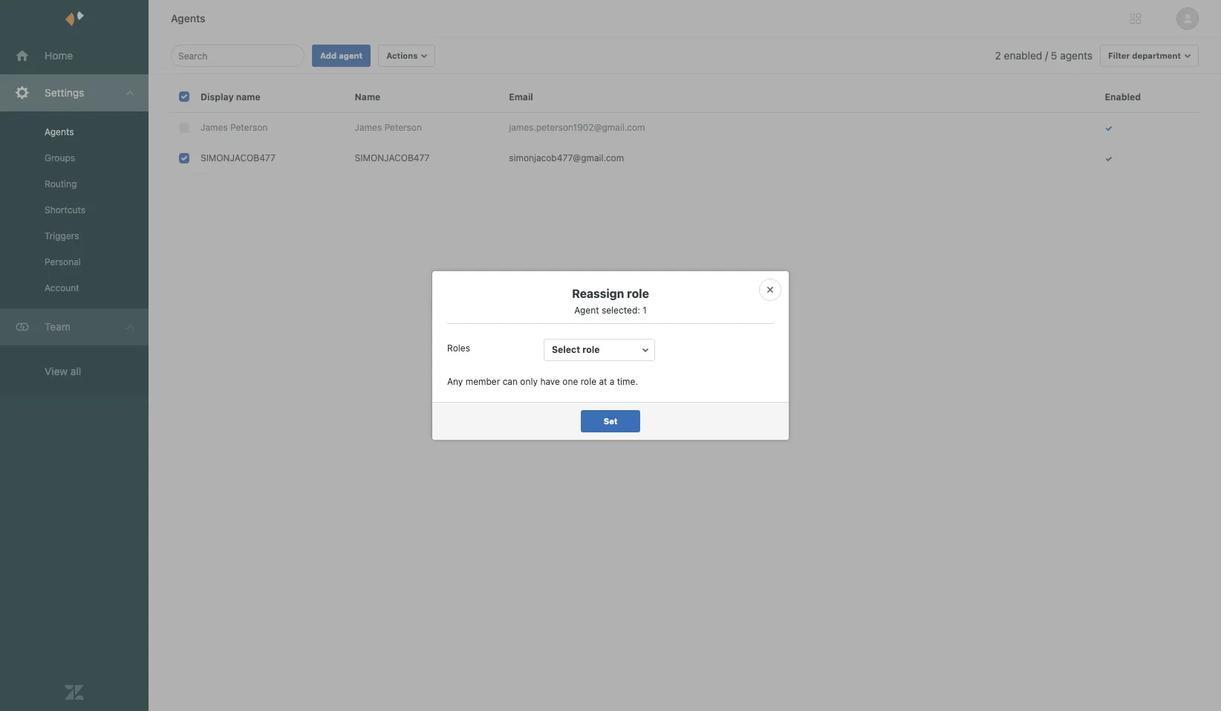 Task type: describe. For each thing, give the bounding box(es) containing it.
team
[[45, 320, 70, 333]]

add agent
[[320, 51, 363, 60]]

display
[[201, 91, 234, 102]]

agent
[[575, 305, 599, 316]]

1 james from the left
[[201, 122, 228, 133]]

can
[[503, 376, 518, 387]]

set button
[[581, 410, 641, 432]]

have
[[540, 376, 560, 387]]

name
[[355, 91, 381, 102]]

any member can only have one role at a time.
[[447, 376, 638, 387]]

filter department
[[1109, 51, 1181, 60]]

one
[[563, 376, 578, 387]]

/
[[1045, 49, 1049, 62]]

name
[[236, 91, 261, 102]]

routing
[[45, 178, 77, 189]]

1 james peterson from the left
[[201, 122, 268, 133]]

actions button
[[378, 45, 436, 67]]

add
[[320, 51, 337, 60]]

james.peterson1902@gmail.com
[[509, 122, 645, 133]]

a
[[610, 376, 615, 387]]

add agent button
[[312, 45, 371, 67]]

0 horizontal spatial agents
[[45, 126, 74, 137]]

2 peterson from the left
[[385, 122, 422, 133]]

role for select
[[583, 344, 600, 355]]

1 simonjacob477 from the left
[[201, 152, 276, 163]]

enabled
[[1004, 49, 1043, 62]]

display name
[[201, 91, 261, 102]]

Search text field
[[178, 47, 293, 65]]

groups
[[45, 152, 75, 163]]

view
[[45, 365, 68, 377]]

reassign role agent selected: 1
[[572, 287, 649, 316]]

triggers
[[45, 230, 79, 241]]

filter department button
[[1100, 45, 1199, 67]]

agents
[[1061, 49, 1093, 62]]

zendesk products image
[[1131, 13, 1141, 24]]

selected:
[[602, 305, 640, 316]]

1 peterson from the left
[[230, 122, 268, 133]]

member
[[466, 376, 500, 387]]

2 vertical spatial role
[[581, 376, 597, 387]]

at
[[599, 376, 607, 387]]

0 vertical spatial agents
[[171, 12, 205, 25]]

role for reassign
[[627, 287, 649, 300]]

account
[[45, 282, 79, 294]]

5
[[1051, 49, 1058, 62]]



Task type: locate. For each thing, give the bounding box(es) containing it.
set
[[604, 416, 618, 426]]

james
[[201, 122, 228, 133], [355, 122, 382, 133]]

2
[[995, 49, 1002, 62]]

peterson
[[230, 122, 268, 133], [385, 122, 422, 133]]

only
[[520, 376, 538, 387]]

simonjacob477@gmail.com
[[509, 152, 624, 163]]

select
[[552, 344, 580, 355]]

0 horizontal spatial james
[[201, 122, 228, 133]]

select role
[[552, 344, 600, 355]]

role
[[627, 287, 649, 300], [583, 344, 600, 355], [581, 376, 597, 387]]

role up '1'
[[627, 287, 649, 300]]

agent
[[339, 51, 363, 60]]

peterson down actions button
[[385, 122, 422, 133]]

settings
[[45, 86, 84, 99]]

2 simonjacob477 from the left
[[355, 152, 430, 163]]

agents up search text field
[[171, 12, 205, 25]]

personal
[[45, 256, 81, 267]]

0 vertical spatial role
[[627, 287, 649, 300]]

2 enabled / 5 agents
[[995, 49, 1093, 62]]

james peterson down name
[[355, 122, 422, 133]]

1 vertical spatial role
[[583, 344, 600, 355]]

0 horizontal spatial simonjacob477
[[201, 152, 276, 163]]

role inside "reassign role agent selected: 1"
[[627, 287, 649, 300]]

simonjacob477
[[201, 152, 276, 163], [355, 152, 430, 163]]

role left the at
[[581, 376, 597, 387]]

james peterson down display name
[[201, 122, 268, 133]]

0 horizontal spatial peterson
[[230, 122, 268, 133]]

any
[[447, 376, 463, 387]]

james down name
[[355, 122, 382, 133]]

1 horizontal spatial james
[[355, 122, 382, 133]]

james peterson
[[201, 122, 268, 133], [355, 122, 422, 133]]

1 horizontal spatial peterson
[[385, 122, 422, 133]]

james down display at the left top of page
[[201, 122, 228, 133]]

view all
[[45, 365, 81, 377]]

1
[[643, 305, 647, 316]]

agents up groups
[[45, 126, 74, 137]]

simonjacob477 down name
[[355, 152, 430, 163]]

time.
[[617, 376, 638, 387]]

all
[[71, 365, 81, 377]]

2 james peterson from the left
[[355, 122, 422, 133]]

actions
[[386, 51, 418, 60]]

roles
[[447, 343, 470, 354]]

home
[[45, 49, 73, 62]]

simonjacob477 down display name
[[201, 152, 276, 163]]

1 horizontal spatial agents
[[171, 12, 205, 25]]

1 vertical spatial agents
[[45, 126, 74, 137]]

filter
[[1109, 51, 1130, 60]]

email
[[509, 91, 533, 102]]

enabled
[[1105, 91, 1141, 102]]

role right select
[[583, 344, 600, 355]]

reassign
[[572, 287, 624, 300]]

1 horizontal spatial simonjacob477
[[355, 152, 430, 163]]

agents
[[171, 12, 205, 25], [45, 126, 74, 137]]

0 horizontal spatial james peterson
[[201, 122, 268, 133]]

2 james from the left
[[355, 122, 382, 133]]

peterson down 'name'
[[230, 122, 268, 133]]

1 horizontal spatial james peterson
[[355, 122, 422, 133]]

department
[[1133, 51, 1181, 60]]

shortcuts
[[45, 204, 85, 215]]



Task type: vqa. For each thing, say whether or not it's contained in the screenshot.
Filter department
yes



